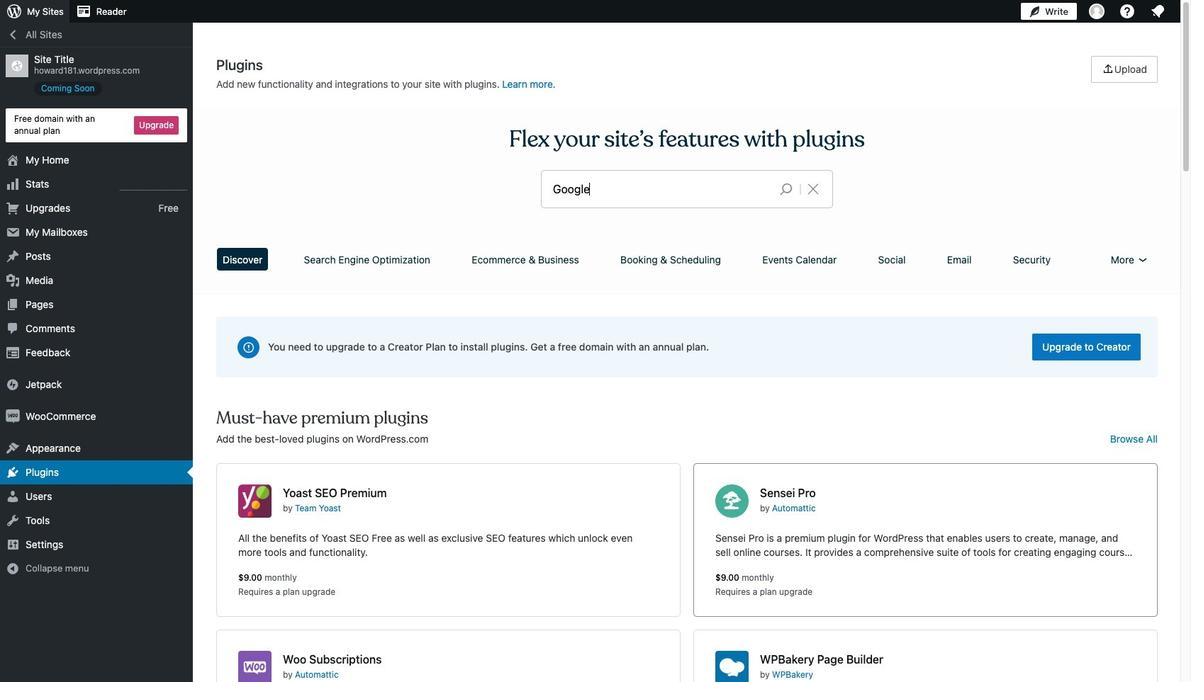 Task type: locate. For each thing, give the bounding box(es) containing it.
close search image
[[796, 181, 831, 198]]

1 vertical spatial img image
[[6, 410, 20, 424]]

highest hourly views 0 image
[[120, 181, 187, 190]]

manage your notifications image
[[1149, 3, 1166, 20]]

plugin icon image
[[238, 485, 272, 518], [715, 485, 749, 518], [238, 652, 272, 683], [715, 652, 749, 683]]

0 vertical spatial img image
[[6, 378, 20, 392]]

main content
[[211, 56, 1163, 683]]

None search field
[[542, 171, 832, 208]]

1 img image from the top
[[6, 378, 20, 392]]

img image
[[6, 378, 20, 392], [6, 410, 20, 424]]

my profile image
[[1089, 4, 1105, 19]]

open search image
[[769, 179, 804, 199]]



Task type: vqa. For each thing, say whether or not it's contained in the screenshot.
Free within FREE DOMAIN WITH AN ANNUAL PLAN
no



Task type: describe. For each thing, give the bounding box(es) containing it.
help image
[[1119, 3, 1136, 20]]

Search search field
[[553, 171, 769, 208]]

2 img image from the top
[[6, 410, 20, 424]]



